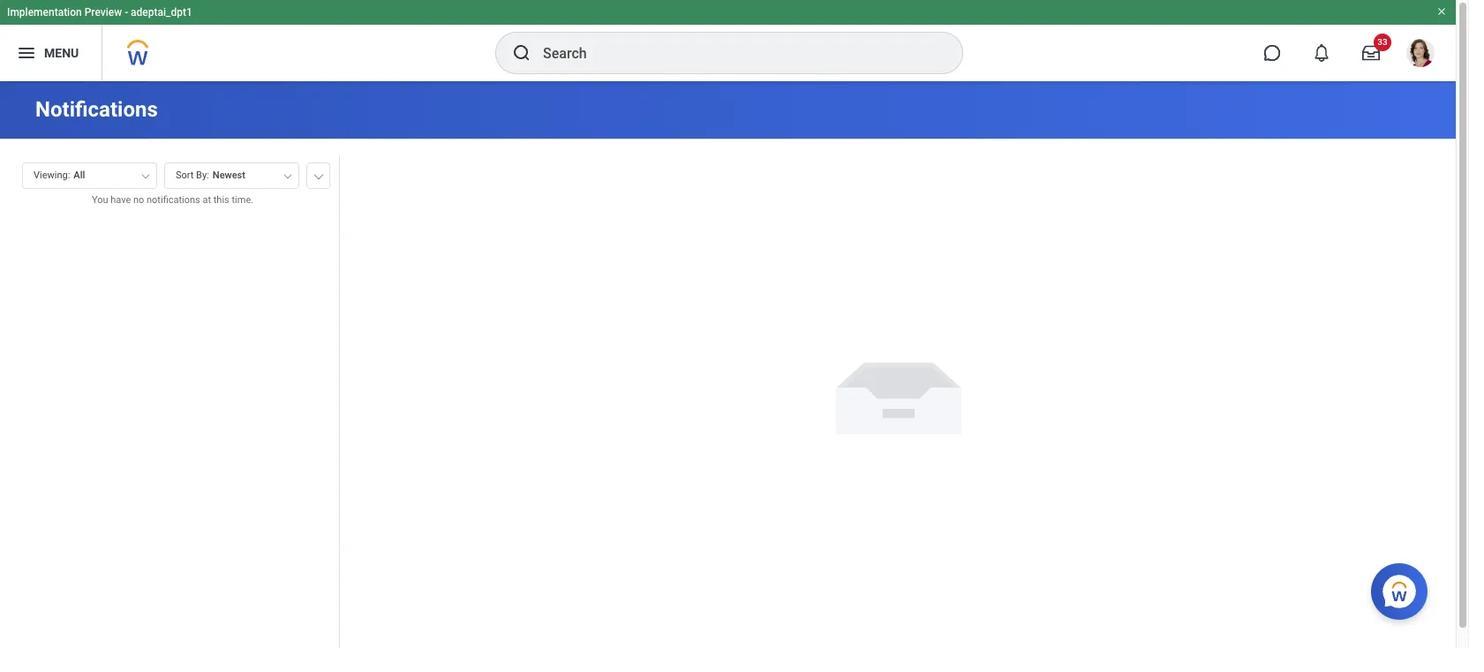 Task type: locate. For each thing, give the bounding box(es) containing it.
close environment banner image
[[1437, 6, 1447, 17]]

have
[[111, 194, 131, 206]]

this
[[213, 194, 229, 206]]

tab panel
[[0, 155, 339, 648]]

tab panel containing viewing:
[[0, 155, 339, 648]]

33 button
[[1352, 34, 1392, 72]]

tab panel inside notifications main content
[[0, 155, 339, 648]]

inbox items list box
[[0, 221, 339, 648]]

notifications
[[147, 194, 200, 206]]

reading pane region
[[340, 140, 1456, 648]]

viewing: all
[[34, 170, 85, 181]]

menu banner
[[0, 0, 1456, 81]]

notifications large image
[[1313, 44, 1331, 62]]

adeptai_dpt1
[[131, 6, 192, 19]]

sort by: newest
[[176, 170, 245, 181]]

justify image
[[16, 42, 37, 64]]

menu
[[44, 46, 79, 60]]

profile logan mcneil image
[[1407, 39, 1435, 71]]

time.
[[232, 194, 254, 206]]

-
[[125, 6, 128, 19]]

implementation preview -   adeptai_dpt1
[[7, 6, 192, 19]]

notifications
[[35, 97, 158, 122]]

at
[[203, 194, 211, 206]]



Task type: describe. For each thing, give the bounding box(es) containing it.
newest
[[213, 170, 245, 181]]

viewing:
[[34, 170, 70, 181]]

you have no notifications at this time.
[[92, 194, 254, 206]]

notifications main content
[[0, 81, 1456, 648]]

implementation
[[7, 6, 82, 19]]

no
[[133, 194, 144, 206]]

inbox large image
[[1363, 44, 1380, 62]]

Search Workday  search field
[[543, 34, 926, 72]]

33
[[1378, 37, 1388, 47]]

by:
[[196, 170, 209, 181]]

preview
[[84, 6, 122, 19]]

all
[[74, 170, 85, 181]]

search image
[[511, 42, 532, 64]]

sort
[[176, 170, 194, 181]]

you
[[92, 194, 108, 206]]

more image
[[313, 170, 324, 179]]

menu button
[[0, 25, 102, 81]]



Task type: vqa. For each thing, say whether or not it's contained in the screenshot.
More icon
yes



